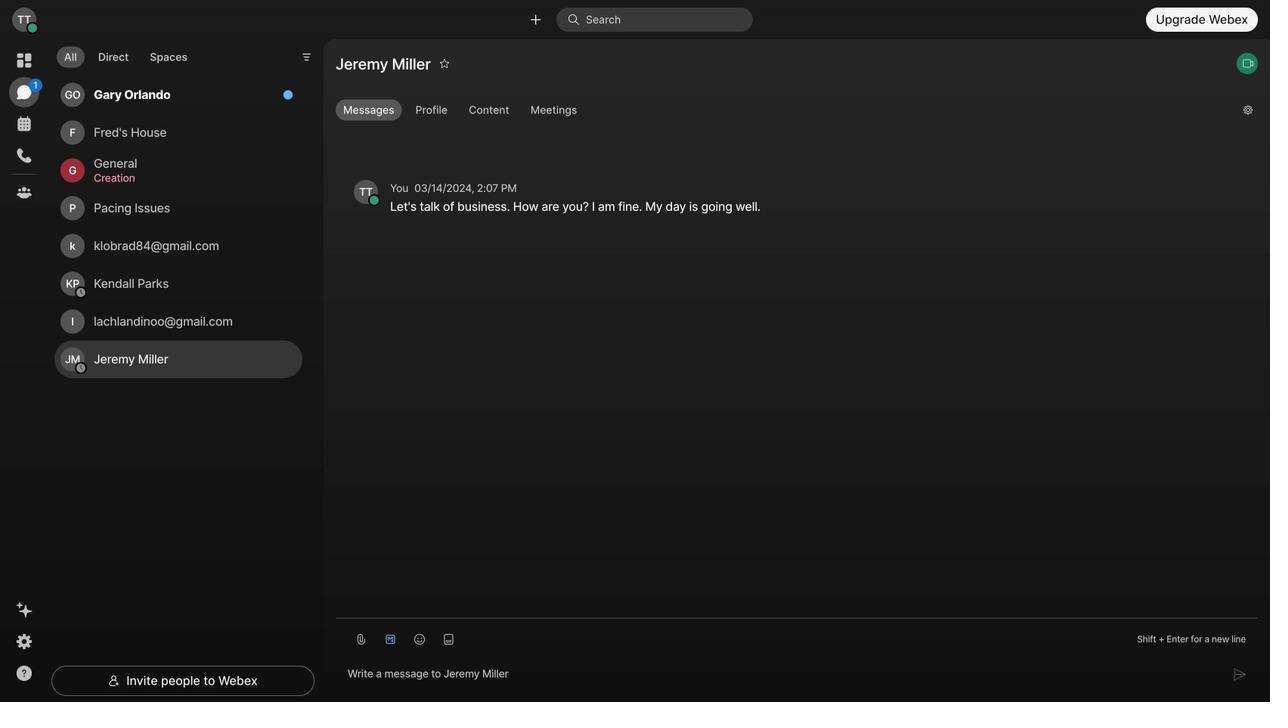 Task type: vqa. For each thing, say whether or not it's contained in the screenshot.
Message composer toolbar "element" at the bottom of the page
yes



Task type: locate. For each thing, give the bounding box(es) containing it.
pacing issues list item
[[54, 189, 302, 227]]

kendall parks list item
[[54, 265, 302, 303]]

new messages image
[[283, 90, 293, 100]]

navigation
[[0, 39, 48, 702]]

lachlandinoo@gmail.com list item
[[54, 303, 302, 341]]

fred's house list item
[[54, 114, 302, 152]]

tab list
[[53, 37, 199, 72]]

general list item
[[54, 152, 302, 189]]

group
[[336, 99, 1232, 124]]

webex tab list
[[9, 45, 42, 208]]



Task type: describe. For each thing, give the bounding box(es) containing it.
jeremy miller list item
[[54, 341, 302, 379]]

creation element
[[94, 170, 284, 186]]

gary orlando, new messages list item
[[54, 76, 302, 114]]

klobrad84@gmail.com list item
[[54, 227, 302, 265]]

message composer toolbar element
[[336, 619, 1258, 654]]



